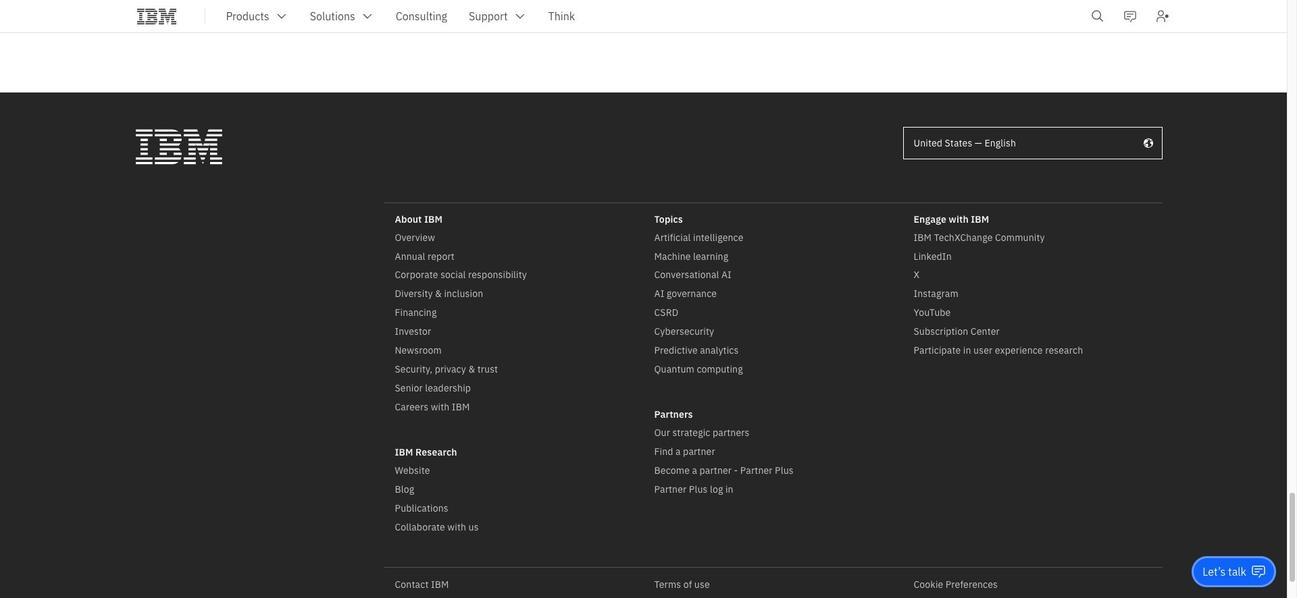 Task type: locate. For each thing, give the bounding box(es) containing it.
let's talk element
[[1203, 565, 1247, 580]]



